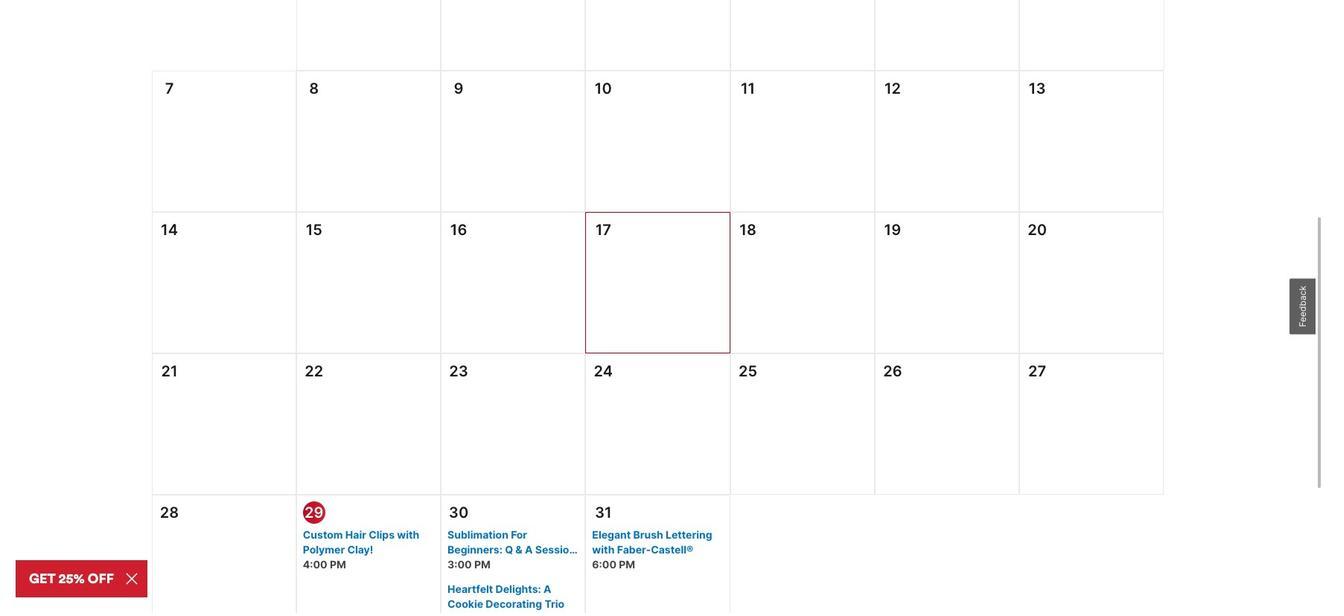 Task type: vqa. For each thing, say whether or not it's contained in the screenshot.
Sublimation For Beginners: Q & A Session 3 of 3
yes



Task type: describe. For each thing, give the bounding box(es) containing it.
q
[[505, 544, 513, 556]]

10
[[595, 80, 612, 98]]

with for 29
[[397, 529, 419, 541]]

27
[[1028, 363, 1046, 381]]

25
[[739, 363, 757, 381]]

28
[[160, 504, 179, 522]]

31 elegant brush lettering with faber-castell® 6:00 pm
[[592, 504, 712, 571]]

pm for 29
[[330, 559, 346, 571]]

list containing 7
[[152, 71, 1164, 212]]

clay!
[[347, 544, 373, 556]]

list for 14
[[152, 241, 295, 249]]

pm for 31
[[619, 559, 635, 571]]

16
[[450, 221, 467, 239]]

castell®
[[651, 544, 693, 556]]

30
[[449, 504, 469, 522]]

beginners:
[[448, 544, 503, 556]]

24
[[594, 363, 613, 381]]

brush
[[633, 529, 663, 541]]

3:00 pm
[[448, 559, 491, 571]]

11
[[741, 80, 755, 98]]

list for 30
[[442, 524, 585, 614]]

4:00
[[303, 559, 327, 571]]

decorating
[[486, 598, 542, 610]]

list for 9
[[442, 100, 585, 107]]

cookie
[[448, 598, 483, 610]]

9
[[454, 80, 464, 98]]

list for 17
[[586, 241, 729, 249]]

polymer
[[303, 544, 345, 556]]

hair
[[345, 529, 366, 541]]

26
[[883, 363, 902, 381]]

20
[[1028, 221, 1047, 239]]

list for 16
[[442, 241, 585, 249]]

heartfelt delights: a cookie decorating trio
[[448, 583, 564, 610]]

list for 7
[[152, 100, 295, 107]]

session
[[535, 544, 576, 556]]

2 pm from the left
[[474, 559, 491, 571]]

list containing 28
[[152, 495, 1164, 614]]

2 3 from the left
[[470, 559, 477, 571]]

29
[[305, 504, 323, 522]]

6:00
[[592, 559, 617, 571]]



Task type: locate. For each thing, give the bounding box(es) containing it.
list for 18
[[731, 241, 874, 249]]

19
[[884, 221, 901, 239]]

list for 15
[[297, 241, 440, 249]]

13
[[1029, 80, 1046, 98]]

list for 21
[[152, 383, 295, 390]]

with
[[397, 529, 419, 541], [592, 544, 615, 556]]

list containing 14
[[152, 212, 1164, 354]]

7
[[165, 80, 174, 98]]

0 horizontal spatial 3
[[448, 559, 454, 571]]

3:00
[[448, 559, 472, 571]]

3 pm from the left
[[619, 559, 635, 571]]

delights:
[[496, 583, 541, 595]]

3 right of on the left
[[470, 559, 477, 571]]

lettering
[[666, 529, 712, 541]]

1 horizontal spatial with
[[592, 544, 615, 556]]

list containing 21
[[152, 354, 1164, 495]]

list for 28
[[152, 524, 295, 532]]

with for 31
[[592, 544, 615, 556]]

1 horizontal spatial a
[[543, 583, 551, 595]]

1 horizontal spatial 3
[[470, 559, 477, 571]]

with up 6:00 at bottom left
[[592, 544, 615, 556]]

list for 25
[[731, 383, 874, 390]]

for
[[511, 529, 527, 541]]

17
[[595, 221, 611, 239]]

with inside the "31 elegant brush lettering with faber-castell® 6:00 pm"
[[592, 544, 615, 556]]

12
[[884, 80, 901, 98]]

1 vertical spatial a
[[543, 583, 551, 595]]

15
[[306, 221, 322, 239]]

clips
[[369, 529, 395, 541]]

pm down polymer
[[330, 559, 346, 571]]

1 pm from the left
[[330, 559, 346, 571]]

pm
[[330, 559, 346, 571], [474, 559, 491, 571], [619, 559, 635, 571]]

list
[[152, 0, 1164, 71], [152, 71, 1164, 212], [152, 100, 295, 107], [297, 100, 440, 107], [442, 100, 585, 107], [731, 100, 874, 107], [152, 212, 1164, 354], [152, 241, 295, 249], [297, 241, 440, 249], [442, 241, 585, 249], [586, 241, 729, 249], [731, 241, 874, 249], [152, 354, 1164, 495], [152, 383, 295, 390], [297, 383, 440, 390], [442, 383, 585, 390], [731, 383, 874, 390], [152, 495, 1164, 614], [152, 524, 295, 532], [442, 524, 585, 614]]

&
[[515, 544, 523, 556]]

0 horizontal spatial with
[[397, 529, 419, 541]]

elegant
[[592, 529, 631, 541]]

list for 22
[[297, 383, 440, 390]]

list for 23
[[442, 383, 585, 390]]

2 horizontal spatial pm
[[619, 559, 635, 571]]

31
[[595, 504, 612, 522]]

8
[[309, 80, 319, 98]]

a up trio
[[543, 583, 551, 595]]

pm down faber- at the left of page
[[619, 559, 635, 571]]

22
[[305, 363, 323, 381]]

heartfelt
[[448, 583, 493, 595]]

pm down beginners:
[[474, 559, 491, 571]]

list containing sublimation for beginners: q & a session 3 of 3
[[442, 524, 585, 614]]

a right &
[[525, 544, 533, 556]]

of
[[457, 559, 467, 571]]

a inside 'heartfelt delights: a cookie decorating trio'
[[543, 583, 551, 595]]

list for 11
[[731, 100, 874, 107]]

trio
[[545, 598, 564, 610]]

0 horizontal spatial a
[[525, 544, 533, 556]]

1 3 from the left
[[448, 559, 454, 571]]

3 left of on the left
[[448, 559, 454, 571]]

14
[[161, 221, 178, 239]]

1 horizontal spatial pm
[[474, 559, 491, 571]]

list for 8
[[297, 100, 440, 107]]

1 vertical spatial with
[[592, 544, 615, 556]]

custom
[[303, 529, 343, 541]]

sublimation
[[448, 529, 508, 541]]

23
[[449, 363, 468, 381]]

pm inside 29 custom hair clips with polymer clay! 4:00 pm
[[330, 559, 346, 571]]

sublimation for beginners: q & a session 3 of 3
[[448, 529, 576, 571]]

faber-
[[617, 544, 651, 556]]

29 custom hair clips with polymer clay! 4:00 pm
[[303, 504, 419, 571]]

with right clips
[[397, 529, 419, 541]]

0 horizontal spatial pm
[[330, 559, 346, 571]]

21
[[161, 363, 178, 381]]

3
[[448, 559, 454, 571], [470, 559, 477, 571]]

with inside 29 custom hair clips with polymer clay! 4:00 pm
[[397, 529, 419, 541]]

pm inside the "31 elegant brush lettering with faber-castell® 6:00 pm"
[[619, 559, 635, 571]]

18
[[740, 221, 756, 239]]

a
[[525, 544, 533, 556], [543, 583, 551, 595]]

0 vertical spatial a
[[525, 544, 533, 556]]

a inside sublimation for beginners: q & a session 3 of 3
[[525, 544, 533, 556]]

0 vertical spatial with
[[397, 529, 419, 541]]



